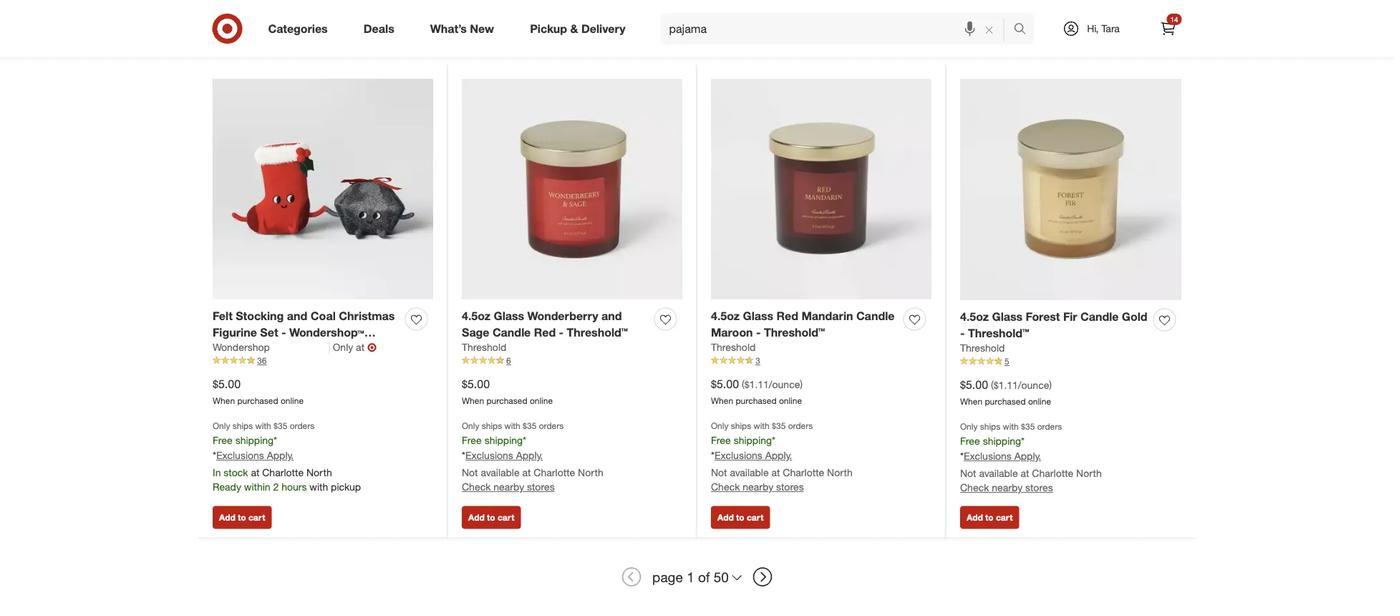 Task type: describe. For each thing, give the bounding box(es) containing it.
add to cart button for 4.5oz glass red mandarin candle maroon - threshold™
[[711, 506, 770, 529]]

add to cart button for 4.5oz glass forest fir candle gold - threshold™
[[961, 506, 1019, 529]]

4.5oz glass wonderberry and sage candle red - threshold™ link
[[462, 308, 649, 340]]

wondershop
[[213, 341, 270, 354]]

set
[[260, 325, 278, 339]]

north for 4.5oz glass wonderberry and sage candle red - threshold™
[[578, 466, 604, 479]]

with for felt stocking and coal christmas figurine set - wondershop™ red/gray
[[255, 420, 271, 431]]

$5.00 for 4.5oz glass wonderberry and sage candle red - threshold™
[[462, 377, 490, 391]]

felt stocking and coal christmas figurine set - wondershop™ red/gray
[[213, 309, 395, 355]]

not for 4.5oz glass wonderberry and sage candle red - threshold™
[[462, 466, 478, 479]]

orders for gold
[[1038, 421, 1062, 432]]

$5.00 ( $1.11 /ounce ) when purchased online for 4.5oz glass red mandarin candle maroon - threshold™
[[711, 377, 803, 406]]

exclusions apply. link for 4.5oz glass wonderberry and sage candle red - threshold™
[[466, 449, 543, 462]]

) for forest
[[1050, 378, 1052, 391]]

red/gray
[[213, 341, 264, 355]]

search
[[1007, 23, 1042, 37]]

north for felt stocking and coal christmas figurine set - wondershop™ red/gray
[[307, 466, 332, 479]]

nearby for 4.5oz glass wonderberry and sage candle red - threshold™
[[494, 481, 524, 493]]

4.5oz for 4.5oz glass wonderberry and sage candle red - threshold™
[[462, 309, 491, 323]]

orders for maroon
[[788, 420, 813, 431]]

categories link
[[256, 13, 346, 44]]

4.5oz glass forest fir candle gold - threshold™ link
[[961, 308, 1148, 341]]

( for 4.5oz glass forest fir candle gold - threshold™
[[991, 378, 994, 391]]

wondershop link
[[213, 340, 330, 355]]

red inside 4.5oz glass red mandarin candle maroon - threshold™
[[777, 309, 799, 323]]

14 link
[[1153, 13, 1184, 44]]

available for 4.5oz glass red mandarin candle maroon - threshold™
[[730, 466, 769, 479]]

deals
[[364, 22, 394, 36]]

( for 4.5oz glass red mandarin candle maroon - threshold™
[[742, 378, 745, 390]]

threshold for 4.5oz glass forest fir candle gold - threshold™
[[961, 342, 1005, 354]]

online down 36 link
[[281, 395, 304, 406]]

only for felt stocking and coal christmas figurine set - wondershop™ red/gray
[[213, 420, 230, 431]]

and inside 4.5oz glass wonderberry and sage candle red - threshold™
[[602, 309, 622, 323]]

online down 5 link
[[1028, 396, 1052, 407]]

4.5oz glass red mandarin candle maroon - threshold™ link
[[711, 308, 898, 340]]

cart for felt stocking and coal christmas figurine set - wondershop™ red/gray
[[249, 512, 265, 523]]

apply. for candle
[[516, 449, 543, 462]]

5
[[1005, 356, 1010, 367]]

only ships with $35 orders free shipping * * exclusions apply. in stock at  charlotte north ready within 2 hours with pickup
[[213, 420, 361, 493]]

add to cart for 4.5oz glass red mandarin candle maroon - threshold™
[[718, 512, 764, 523]]

purchased down 6
[[487, 395, 528, 406]]

- inside the 4.5oz glass forest fir candle gold - threshold™
[[961, 326, 965, 340]]

wonderberry
[[528, 309, 599, 323]]

stores for maroon
[[776, 481, 804, 493]]

glass for red
[[743, 309, 774, 323]]

¬
[[367, 340, 377, 354]]

exclusions for felt stocking and coal christmas figurine set - wondershop™ red/gray
[[216, 449, 264, 462]]

- inside 4.5oz glass red mandarin candle maroon - threshold™
[[756, 325, 761, 339]]

threshold for 4.5oz glass red mandarin candle maroon - threshold™
[[711, 341, 756, 354]]

pickup
[[530, 22, 567, 36]]

threshold link for 4.5oz glass forest fir candle gold - threshold™
[[961, 341, 1005, 355]]

cart for 4.5oz glass red mandarin candle maroon - threshold™
[[747, 512, 764, 523]]

apply. for figurine
[[267, 449, 294, 462]]

stores for candle
[[527, 481, 555, 493]]

36 link
[[213, 355, 433, 367]]

figurine
[[213, 325, 257, 339]]

$35 for wonderberry
[[523, 420, 537, 431]]

with for 4.5oz glass red mandarin candle maroon - threshold™
[[754, 420, 770, 431]]

exclusions for 4.5oz glass forest fir candle gold - threshold™
[[964, 450, 1012, 462]]

to for 4.5oz glass red mandarin candle maroon - threshold™
[[736, 512, 745, 523]]

online down the 6 link
[[530, 395, 553, 406]]

free for 4.5oz glass red mandarin candle maroon - threshold™
[[711, 434, 731, 447]]

within
[[244, 481, 270, 493]]

2
[[273, 481, 279, 493]]

free for 4.5oz glass forest fir candle gold - threshold™
[[961, 435, 980, 447]]

at for 4.5oz glass forest fir candle gold - threshold™
[[1021, 467, 1030, 479]]

check for 4.5oz glass wonderberry and sage candle red - threshold™
[[462, 481, 491, 493]]

4.5oz glass red mandarin candle maroon - threshold™
[[711, 309, 895, 339]]

page 1 of 50
[[653, 569, 729, 585]]

what's new link
[[418, 13, 512, 44]]

red inside 4.5oz glass wonderberry and sage candle red - threshold™
[[534, 325, 556, 339]]

apply. for gold
[[1015, 450, 1042, 462]]

only for 4.5oz glass forest fir candle gold - threshold™
[[961, 421, 978, 432]]

only for 4.5oz glass red mandarin candle maroon - threshold™
[[711, 420, 729, 431]]

not for 4.5oz glass red mandarin candle maroon - threshold™
[[711, 466, 727, 479]]

threshold link for 4.5oz glass wonderberry and sage candle red - threshold™
[[462, 340, 507, 355]]

$35 for and
[[274, 420, 287, 431]]

4.5oz glass wonderberry and sage candle red - threshold™
[[462, 309, 628, 339]]

4.5oz glass forest fir candle gold - threshold™
[[961, 309, 1148, 340]]

hours
[[282, 481, 307, 493]]

add to cart button for 4.5oz glass wonderberry and sage candle red - threshold™
[[462, 506, 521, 529]]

- inside 4.5oz glass wonderberry and sage candle red - threshold™
[[559, 325, 564, 339]]

purchased down 3 at the right bottom
[[736, 395, 777, 406]]

$35 for forest
[[1021, 421, 1035, 432]]

deals link
[[351, 13, 412, 44]]

threshold link for 4.5oz glass red mandarin candle maroon - threshold™
[[711, 340, 756, 355]]

add to cart button for felt stocking and coal christmas figurine set - wondershop™ red/gray
[[213, 506, 272, 529]]

6 link
[[462, 355, 683, 367]]

exclusions for 4.5oz glass wonderberry and sage candle red - threshold™
[[466, 449, 513, 462]]

charlotte for figurine
[[262, 466, 304, 479]]

exclusions apply. link for 4.5oz glass red mandarin candle maroon - threshold™
[[715, 449, 792, 462]]

charlotte for maroon
[[783, 466, 825, 479]]

only ships with $35 orders free shipping * * exclusions apply. not available at charlotte north check nearby stores for forest
[[961, 421, 1102, 494]]

ready
[[213, 481, 241, 493]]

christmas
[[339, 309, 395, 323]]

nearby for 4.5oz glass forest fir candle gold - threshold™
[[992, 481, 1023, 494]]

ships for 4.5oz glass wonderberry and sage candle red - threshold™
[[482, 420, 502, 431]]

maroon
[[711, 325, 753, 339]]

$5.00 for 4.5oz glass red mandarin candle maroon - threshold™
[[711, 377, 739, 391]]

at for 4.5oz glass wonderberry and sage candle red - threshold™
[[523, 466, 531, 479]]

mandarin
[[802, 309, 853, 323]]



Task type: locate. For each thing, give the bounding box(es) containing it.
add to cart for felt stocking and coal christmas figurine set - wondershop™ red/gray
[[219, 512, 265, 523]]

threshold
[[462, 341, 507, 354], [711, 341, 756, 354], [961, 342, 1005, 354]]

1 add from the left
[[219, 512, 235, 523]]

threshold™ inside 4.5oz glass wonderberry and sage candle red - threshold™
[[567, 325, 628, 339]]

apply. for maroon
[[765, 449, 792, 462]]

charlotte inside only ships with $35 orders free shipping * * exclusions apply. in stock at  charlotte north ready within 2 hours with pickup
[[262, 466, 304, 479]]

gold
[[1122, 309, 1148, 323]]

orders down 5 link
[[1038, 421, 1062, 432]]

0 horizontal spatial $1.11
[[745, 378, 769, 390]]

0 horizontal spatial stores
[[527, 481, 555, 493]]

new
[[470, 22, 494, 36]]

glass inside 4.5oz glass red mandarin candle maroon - threshold™
[[743, 309, 774, 323]]

0 horizontal spatial only ships with $35 orders free shipping * * exclusions apply. not available at charlotte north check nearby stores
[[462, 420, 604, 493]]

1 horizontal spatial only ships with $35 orders free shipping * * exclusions apply. not available at charlotte north check nearby stores
[[711, 420, 853, 493]]

online
[[281, 395, 304, 406], [530, 395, 553, 406], [779, 395, 802, 406], [1028, 396, 1052, 407]]

1 horizontal spatial not
[[711, 466, 727, 479]]

only inside only at ¬
[[333, 341, 353, 354]]

felt stocking and coal christmas figurine set - wondershop™ red/gray image
[[213, 79, 433, 299], [213, 79, 433, 299]]

orders up the hours
[[290, 420, 315, 431]]

what's
[[430, 22, 467, 36]]

2 horizontal spatial threshold
[[961, 342, 1005, 354]]

- inside felt stocking and coal christmas figurine set - wondershop™ red/gray
[[281, 325, 286, 339]]

check nearby stores button
[[462, 480, 555, 494], [711, 480, 804, 494], [961, 481, 1053, 495]]

threshold™ inside 4.5oz glass red mandarin candle maroon - threshold™
[[764, 325, 825, 339]]

categories
[[268, 22, 328, 36]]

2 cart from the left
[[498, 512, 515, 523]]

1 horizontal spatial /ounce
[[1018, 378, 1050, 391]]

available for 4.5oz glass wonderberry and sage candle red - threshold™
[[481, 466, 520, 479]]

1 cart from the left
[[249, 512, 265, 523]]

3 add to cart from the left
[[718, 512, 764, 523]]

and right wonderberry
[[602, 309, 622, 323]]

0 horizontal spatial available
[[481, 466, 520, 479]]

cart for 4.5oz glass forest fir candle gold - threshold™
[[996, 512, 1013, 523]]

3 cart from the left
[[747, 512, 764, 523]]

/ounce
[[769, 378, 800, 390], [1018, 378, 1050, 391]]

4.5oz inside the 4.5oz glass forest fir candle gold - threshold™
[[961, 309, 989, 323]]

4 add to cart from the left
[[967, 512, 1013, 523]]

4.5oz up sage
[[462, 309, 491, 323]]

2 horizontal spatial candle
[[1081, 309, 1119, 323]]

*
[[274, 434, 277, 447], [523, 434, 526, 447], [772, 434, 776, 447], [1021, 435, 1025, 447], [213, 449, 216, 462], [462, 449, 466, 462], [711, 449, 715, 462], [961, 450, 964, 462]]

$5.00 ( $1.11 /ounce ) when purchased online
[[711, 377, 803, 406], [961, 377, 1052, 407]]

threshold down sage
[[462, 341, 507, 354]]

5 link
[[961, 355, 1182, 368]]

0 horizontal spatial and
[[287, 309, 307, 323]]

1 horizontal spatial )
[[1050, 378, 1052, 391]]

check for 4.5oz glass red mandarin candle maroon - threshold™
[[711, 481, 740, 493]]

glass inside 4.5oz glass wonderberry and sage candle red - threshold™
[[494, 309, 524, 323]]

4.5oz for 4.5oz glass forest fir candle gold - threshold™
[[961, 309, 989, 323]]

page 1 of 50 button
[[646, 561, 748, 593]]

ships inside only ships with $35 orders free shipping * * exclusions apply. in stock at  charlotte north ready within 2 hours with pickup
[[233, 420, 253, 431]]

to for felt stocking and coal christmas figurine set - wondershop™ red/gray
[[238, 512, 246, 523]]

search button
[[1007, 13, 1042, 47]]

purchased
[[237, 395, 278, 406], [487, 395, 528, 406], [736, 395, 777, 406], [985, 396, 1026, 407]]

0 horizontal spatial $5.00 when purchased online
[[213, 377, 304, 406]]

4.5oz inside 4.5oz glass red mandarin candle maroon - threshold™
[[711, 309, 740, 323]]

threshold™ down wonderberry
[[567, 325, 628, 339]]

3
[[756, 355, 760, 366]]

$1.11
[[745, 378, 769, 390], [994, 378, 1018, 391]]

0 horizontal spatial glass
[[494, 309, 524, 323]]

stock
[[224, 466, 248, 479]]

north
[[307, 466, 332, 479], [578, 466, 604, 479], [827, 466, 853, 479], [1077, 467, 1102, 479]]

1 horizontal spatial threshold link
[[711, 340, 756, 355]]

0 horizontal spatial not
[[462, 466, 478, 479]]

red left mandarin
[[777, 309, 799, 323]]

only for 4.5oz glass wonderberry and sage candle red - threshold™
[[462, 420, 479, 431]]

glass up 6
[[494, 309, 524, 323]]

at
[[356, 341, 365, 354], [251, 466, 260, 479], [523, 466, 531, 479], [772, 466, 780, 479], [1021, 467, 1030, 479]]

1 horizontal spatial candle
[[857, 309, 895, 323]]

$35 inside only ships with $35 orders free shipping * * exclusions apply. in stock at  charlotte north ready within 2 hours with pickup
[[274, 420, 287, 431]]

1 to from the left
[[238, 512, 246, 523]]

nearby for 4.5oz glass red mandarin candle maroon - threshold™
[[743, 481, 774, 493]]

stocking
[[236, 309, 284, 323]]

orders down the 3 link
[[788, 420, 813, 431]]

glass up 'maroon'
[[743, 309, 774, 323]]

glass
[[494, 309, 524, 323], [743, 309, 774, 323], [992, 309, 1023, 323]]

only inside only ships with $35 orders free shipping * * exclusions apply. in stock at  charlotte north ready within 2 hours with pickup
[[213, 420, 230, 431]]

with right the hours
[[310, 481, 328, 493]]

4 add to cart button from the left
[[961, 506, 1019, 529]]

2 horizontal spatial check nearby stores button
[[961, 481, 1053, 495]]

/ounce down the 3 link
[[769, 378, 800, 390]]

36
[[257, 355, 267, 366]]

felt
[[213, 309, 233, 323]]

online down the 3 link
[[779, 395, 802, 406]]

free for felt stocking and coal christmas figurine set - wondershop™ red/gray
[[213, 434, 233, 447]]

$5.00 for 4.5oz glass forest fir candle gold - threshold™
[[961, 377, 988, 391]]

$5.00 when purchased online down 36
[[213, 377, 304, 406]]

with up within
[[255, 420, 271, 431]]

hi,
[[1087, 22, 1099, 35]]

available for 4.5oz glass forest fir candle gold - threshold™
[[979, 467, 1018, 479]]

1 horizontal spatial and
[[602, 309, 622, 323]]

1 horizontal spatial $5.00 when purchased online
[[462, 377, 553, 406]]

$5.00 ( $1.11 /ounce ) when purchased online down 5
[[961, 377, 1052, 407]]

-
[[281, 325, 286, 339], [559, 325, 564, 339], [756, 325, 761, 339], [961, 326, 965, 340]]

2 add from the left
[[468, 512, 485, 523]]

0 horizontal spatial threshold link
[[462, 340, 507, 355]]

with down 3 at the right bottom
[[754, 420, 770, 431]]

3 add from the left
[[718, 512, 734, 523]]

glass left forest
[[992, 309, 1023, 323]]

threshold™ inside the 4.5oz glass forest fir candle gold - threshold™
[[968, 326, 1030, 340]]

add to cart button
[[213, 506, 272, 529], [462, 506, 521, 529], [711, 506, 770, 529], [961, 506, 1019, 529]]

$5.00 when purchased online for figurine
[[213, 377, 304, 406]]

threshold™ down mandarin
[[764, 325, 825, 339]]

at inside only ships with $35 orders free shipping * * exclusions apply. in stock at  charlotte north ready within 2 hours with pickup
[[251, 466, 260, 479]]

candle right mandarin
[[857, 309, 895, 323]]

wondershop™
[[289, 325, 364, 339]]

threshold up 5
[[961, 342, 1005, 354]]

candle inside 4.5oz glass red mandarin candle maroon - threshold™
[[857, 309, 895, 323]]

and
[[287, 309, 307, 323], [602, 309, 622, 323]]

threshold link down sage
[[462, 340, 507, 355]]

orders down the 6 link
[[539, 420, 564, 431]]

add to cart for 4.5oz glass forest fir candle gold - threshold™
[[967, 512, 1013, 523]]

to for 4.5oz glass forest fir candle gold - threshold™
[[986, 512, 994, 523]]

$1.11 down 5
[[994, 378, 1018, 391]]

1 horizontal spatial threshold™
[[764, 325, 825, 339]]

2 horizontal spatial glass
[[992, 309, 1023, 323]]

apply.
[[267, 449, 294, 462], [516, 449, 543, 462], [765, 449, 792, 462], [1015, 450, 1042, 462]]

4 to from the left
[[986, 512, 994, 523]]

and inside felt stocking and coal christmas figurine set - wondershop™ red/gray
[[287, 309, 307, 323]]

2 $5.00 when purchased online from the left
[[462, 377, 553, 406]]

with down 6
[[505, 420, 521, 431]]

threshold™ for 4.5oz glass red mandarin candle maroon - threshold™
[[764, 325, 825, 339]]

with for 4.5oz glass wonderberry and sage candle red - threshold™
[[505, 420, 521, 431]]

orders
[[290, 420, 315, 431], [539, 420, 564, 431], [788, 420, 813, 431], [1038, 421, 1062, 432]]

only at ¬
[[333, 340, 377, 354]]

3 to from the left
[[736, 512, 745, 523]]

glass inside the 4.5oz glass forest fir candle gold - threshold™
[[992, 309, 1023, 323]]

not for 4.5oz glass forest fir candle gold - threshold™
[[961, 467, 977, 479]]

4.5oz for 4.5oz glass red mandarin candle maroon - threshold™
[[711, 309, 740, 323]]

4.5oz glass red mandarin candle maroon - threshold™ image
[[711, 79, 932, 299], [711, 79, 932, 299]]

orders for candle
[[539, 420, 564, 431]]

1 horizontal spatial 4.5oz
[[711, 309, 740, 323]]

check nearby stores button for 4.5oz glass wonderberry and sage candle red - threshold™
[[462, 480, 555, 494]]

0 horizontal spatial threshold
[[462, 341, 507, 354]]

$5.00 ( $1.11 /ounce ) when purchased online down 3 at the right bottom
[[711, 377, 803, 406]]

What can we help you find? suggestions appear below search field
[[661, 13, 1017, 44]]

exclusions inside only ships with $35 orders free shipping * * exclusions apply. in stock at  charlotte north ready within 2 hours with pickup
[[216, 449, 264, 462]]

at inside only at ¬
[[356, 341, 365, 354]]

) down 5 link
[[1050, 378, 1052, 391]]

free
[[213, 434, 233, 447], [462, 434, 482, 447], [711, 434, 731, 447], [961, 435, 980, 447]]

2 horizontal spatial nearby
[[992, 481, 1023, 494]]

hi, tara
[[1087, 22, 1120, 35]]

when
[[213, 395, 235, 406], [462, 395, 484, 406], [711, 395, 734, 406], [961, 396, 983, 407]]

1 horizontal spatial $5.00 ( $1.11 /ounce ) when purchased online
[[961, 377, 1052, 407]]

3 add to cart button from the left
[[711, 506, 770, 529]]

1 $5.00 when purchased online from the left
[[213, 377, 304, 406]]

add
[[219, 512, 235, 523], [468, 512, 485, 523], [718, 512, 734, 523], [967, 512, 983, 523]]

nearby
[[494, 481, 524, 493], [743, 481, 774, 493], [992, 481, 1023, 494]]

cart for 4.5oz glass wonderberry and sage candle red - threshold™
[[498, 512, 515, 523]]

candle inside the 4.5oz glass forest fir candle gold - threshold™
[[1081, 309, 1119, 323]]

1 horizontal spatial stores
[[776, 481, 804, 493]]

0 horizontal spatial (
[[742, 378, 745, 390]]

$1.11 for 4.5oz glass forest fir candle gold - threshold™
[[994, 378, 1018, 391]]

cart
[[249, 512, 265, 523], [498, 512, 515, 523], [747, 512, 764, 523], [996, 512, 1013, 523]]

ships for felt stocking and coal christmas figurine set - wondershop™ red/gray
[[233, 420, 253, 431]]

candle up 6
[[493, 325, 531, 339]]

candle
[[857, 309, 895, 323], [1081, 309, 1119, 323], [493, 325, 531, 339]]

advertisement region
[[199, 0, 1196, 41]]

check for 4.5oz glass forest fir candle gold - threshold™
[[961, 481, 989, 494]]

glass for wonderberry
[[494, 309, 524, 323]]

4.5oz glass wonderberry and sage candle red - threshold™ image
[[462, 79, 683, 299], [462, 79, 683, 299]]

coal
[[311, 309, 336, 323]]

1 add to cart button from the left
[[213, 506, 272, 529]]

0 horizontal spatial nearby
[[494, 481, 524, 493]]

4.5oz
[[462, 309, 491, 323], [711, 309, 740, 323], [961, 309, 989, 323]]

charlotte
[[262, 466, 304, 479], [534, 466, 575, 479], [783, 466, 825, 479], [1032, 467, 1074, 479]]

available
[[481, 466, 520, 479], [730, 466, 769, 479], [979, 467, 1018, 479]]

1 and from the left
[[287, 309, 307, 323]]

only ships with $35 orders free shipping * * exclusions apply. not available at charlotte north check nearby stores for wonderberry
[[462, 420, 604, 493]]

north inside only ships with $35 orders free shipping * * exclusions apply. in stock at  charlotte north ready within 2 hours with pickup
[[307, 466, 332, 479]]

tara
[[1102, 22, 1120, 35]]

/ounce down 5 link
[[1018, 378, 1050, 391]]

4.5oz up 'maroon'
[[711, 309, 740, 323]]

shipping
[[235, 434, 274, 447], [485, 434, 523, 447], [734, 434, 772, 447], [983, 435, 1021, 447]]

threshold for 4.5oz glass wonderberry and sage candle red - threshold™
[[462, 341, 507, 354]]

/ounce for red
[[769, 378, 800, 390]]

14
[[1171, 15, 1179, 24]]

add for 4.5oz glass red mandarin candle maroon - threshold™
[[718, 512, 734, 523]]

0 horizontal spatial red
[[534, 325, 556, 339]]

check nearby stores button for 4.5oz glass red mandarin candle maroon - threshold™
[[711, 480, 804, 494]]

1 horizontal spatial threshold
[[711, 341, 756, 354]]

$5.00 when purchased online for candle
[[462, 377, 553, 406]]

$1.11 for 4.5oz glass red mandarin candle maroon - threshold™
[[745, 378, 769, 390]]

2 horizontal spatial check
[[961, 481, 989, 494]]

3 link
[[711, 355, 932, 367]]

4.5oz glass forest fir candle gold - threshold™ image
[[961, 79, 1182, 300], [961, 79, 1182, 300]]

2 horizontal spatial threshold™
[[968, 326, 1030, 340]]

2 add to cart button from the left
[[462, 506, 521, 529]]

to
[[238, 512, 246, 523], [487, 512, 495, 523], [736, 512, 745, 523], [986, 512, 994, 523]]

1 horizontal spatial red
[[777, 309, 799, 323]]

2 horizontal spatial only ships with $35 orders free shipping * * exclusions apply. not available at charlotte north check nearby stores
[[961, 421, 1102, 494]]

what's new
[[430, 22, 494, 36]]

threshold down 'maroon'
[[711, 341, 756, 354]]

purchased down 5
[[985, 396, 1026, 407]]

only ships with $35 orders free shipping * * exclusions apply. not available at charlotte north check nearby stores
[[462, 420, 604, 493], [711, 420, 853, 493], [961, 421, 1102, 494]]

2 to from the left
[[487, 512, 495, 523]]

pickup & delivery link
[[518, 13, 644, 44]]

threshold™ for 4.5oz glass forest fir candle gold - threshold™
[[968, 326, 1030, 340]]

2 horizontal spatial not
[[961, 467, 977, 479]]

$5.00 ( $1.11 /ounce ) when purchased online for 4.5oz glass forest fir candle gold - threshold™
[[961, 377, 1052, 407]]

threshold link down 'maroon'
[[711, 340, 756, 355]]

threshold link up 5
[[961, 341, 1005, 355]]

charlotte for candle
[[534, 466, 575, 479]]

orders for figurine
[[290, 420, 315, 431]]

add to cart
[[219, 512, 265, 523], [468, 512, 515, 523], [718, 512, 764, 523], [967, 512, 1013, 523]]

$5.00 for felt stocking and coal christmas figurine set - wondershop™ red/gray
[[213, 377, 241, 391]]

0 horizontal spatial check nearby stores button
[[462, 480, 555, 494]]

only ships with $35 orders free shipping * * exclusions apply. not available at charlotte north check nearby stores for red
[[711, 420, 853, 493]]

0 horizontal spatial threshold™
[[567, 325, 628, 339]]

with for 4.5oz glass forest fir candle gold - threshold™
[[1003, 421, 1019, 432]]

1 horizontal spatial check
[[711, 481, 740, 493]]

1 horizontal spatial nearby
[[743, 481, 774, 493]]

$5.00 when purchased online down 6
[[462, 377, 553, 406]]

0 horizontal spatial /ounce
[[769, 378, 800, 390]]

ships
[[233, 420, 253, 431], [482, 420, 502, 431], [731, 420, 752, 431], [980, 421, 1001, 432]]

50
[[714, 569, 729, 585]]

2 and from the left
[[602, 309, 622, 323]]

exclusions for 4.5oz glass red mandarin candle maroon - threshold™
[[715, 449, 763, 462]]

4.5oz inside 4.5oz glass wonderberry and sage candle red - threshold™
[[462, 309, 491, 323]]

2 horizontal spatial 4.5oz
[[961, 309, 989, 323]]

candle inside 4.5oz glass wonderberry and sage candle red - threshold™
[[493, 325, 531, 339]]

to for 4.5oz glass wonderberry and sage candle red - threshold™
[[487, 512, 495, 523]]

exclusions apply. link for 4.5oz glass forest fir candle gold - threshold™
[[964, 450, 1042, 462]]

2 add to cart from the left
[[468, 512, 515, 523]]

2 horizontal spatial stores
[[1026, 481, 1053, 494]]

4.5oz left forest
[[961, 309, 989, 323]]

candle right 'fir'
[[1081, 309, 1119, 323]]

stores
[[527, 481, 555, 493], [776, 481, 804, 493], [1026, 481, 1053, 494]]

with
[[255, 420, 271, 431], [505, 420, 521, 431], [754, 420, 770, 431], [1003, 421, 1019, 432], [310, 481, 328, 493]]

shipping for 4.5oz glass red mandarin candle maroon - threshold™
[[734, 434, 772, 447]]

shipping for felt stocking and coal christmas figurine set - wondershop™ red/gray
[[235, 434, 274, 447]]

1 horizontal spatial $1.11
[[994, 378, 1018, 391]]

red down wonderberry
[[534, 325, 556, 339]]

north for 4.5oz glass forest fir candle gold - threshold™
[[1077, 467, 1102, 479]]

and left coal
[[287, 309, 307, 323]]

candle for fir
[[1081, 309, 1119, 323]]

add for 4.5oz glass wonderberry and sage candle red - threshold™
[[468, 512, 485, 523]]

sage
[[462, 325, 490, 339]]

0 horizontal spatial check
[[462, 481, 491, 493]]

free for 4.5oz glass wonderberry and sage candle red - threshold™
[[462, 434, 482, 447]]

1 horizontal spatial check nearby stores button
[[711, 480, 804, 494]]

4 cart from the left
[[996, 512, 1013, 523]]

1
[[687, 569, 695, 585]]

0 horizontal spatial 4.5oz
[[462, 309, 491, 323]]

1 vertical spatial red
[[534, 325, 556, 339]]

check
[[462, 481, 491, 493], [711, 481, 740, 493], [961, 481, 989, 494]]

ships for 4.5oz glass forest fir candle gold - threshold™
[[980, 421, 1001, 432]]

free inside only ships with $35 orders free shipping * * exclusions apply. in stock at  charlotte north ready within 2 hours with pickup
[[213, 434, 233, 447]]

orders inside only ships with $35 orders free shipping * * exclusions apply. in stock at  charlotte north ready within 2 hours with pickup
[[290, 420, 315, 431]]

pickup & delivery
[[530, 22, 626, 36]]

fir
[[1064, 309, 1078, 323]]

1 horizontal spatial (
[[991, 378, 994, 391]]

threshold link
[[462, 340, 507, 355], [711, 340, 756, 355], [961, 341, 1005, 355]]

check nearby stores button for 4.5oz glass forest fir candle gold - threshold™
[[961, 481, 1053, 495]]

/ounce for forest
[[1018, 378, 1050, 391]]

0 horizontal spatial )
[[800, 378, 803, 390]]

of
[[698, 569, 710, 585]]

page
[[653, 569, 683, 585]]

1 horizontal spatial available
[[730, 466, 769, 479]]

north for 4.5oz glass red mandarin candle maroon - threshold™
[[827, 466, 853, 479]]

delivery
[[582, 22, 626, 36]]

) down the 3 link
[[800, 378, 803, 390]]

1 horizontal spatial glass
[[743, 309, 774, 323]]

2 horizontal spatial available
[[979, 467, 1018, 479]]

not
[[462, 466, 478, 479], [711, 466, 727, 479], [961, 467, 977, 479]]

pickup
[[331, 481, 361, 493]]

4 add from the left
[[967, 512, 983, 523]]

1 add to cart from the left
[[219, 512, 265, 523]]

)
[[800, 378, 803, 390], [1050, 378, 1052, 391]]

stores for gold
[[1026, 481, 1053, 494]]

0 vertical spatial red
[[777, 309, 799, 323]]

at for felt stocking and coal christmas figurine set - wondershop™ red/gray
[[251, 466, 260, 479]]

2 horizontal spatial threshold link
[[961, 341, 1005, 355]]

at for 4.5oz glass red mandarin candle maroon - threshold™
[[772, 466, 780, 479]]

only
[[333, 341, 353, 354], [213, 420, 230, 431], [462, 420, 479, 431], [711, 420, 729, 431], [961, 421, 978, 432]]

forest
[[1026, 309, 1060, 323]]

shipping inside only ships with $35 orders free shipping * * exclusions apply. in stock at  charlotte north ready within 2 hours with pickup
[[235, 434, 274, 447]]

&
[[570, 22, 578, 36]]

glass for forest
[[992, 309, 1023, 323]]

0 horizontal spatial candle
[[493, 325, 531, 339]]

felt stocking and coal christmas figurine set - wondershop™ red/gray link
[[213, 308, 400, 355]]

0 horizontal spatial $5.00 ( $1.11 /ounce ) when purchased online
[[711, 377, 803, 406]]

threshold™ up 5
[[968, 326, 1030, 340]]

purchased down 36
[[237, 395, 278, 406]]

in
[[213, 466, 221, 479]]

apply. inside only ships with $35 orders free shipping * * exclusions apply. in stock at  charlotte north ready within 2 hours with pickup
[[267, 449, 294, 462]]

add to cart for 4.5oz glass wonderberry and sage candle red - threshold™
[[468, 512, 515, 523]]

6
[[506, 355, 511, 366]]

$1.11 down 3 at the right bottom
[[745, 378, 769, 390]]

ships for 4.5oz glass red mandarin candle maroon - threshold™
[[731, 420, 752, 431]]

add for felt stocking and coal christmas figurine set - wondershop™ red/gray
[[219, 512, 235, 523]]

with down 5
[[1003, 421, 1019, 432]]



Task type: vqa. For each thing, say whether or not it's contained in the screenshot.
Favorites link
no



